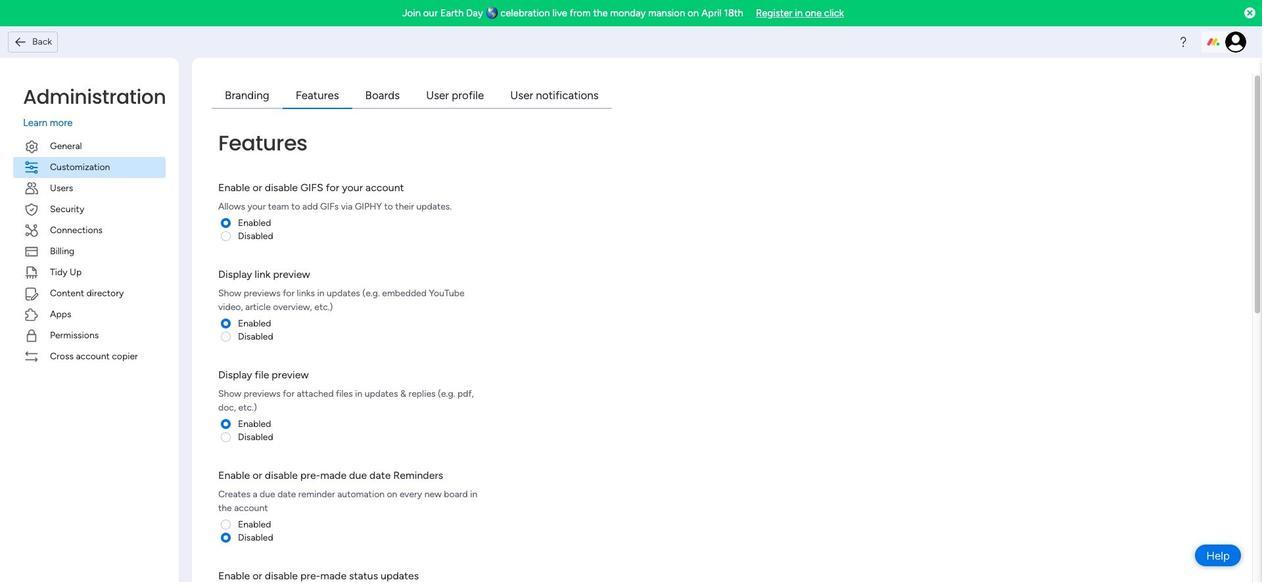 Task type: vqa. For each thing, say whether or not it's contained in the screenshot.
row group on the top of the page
no



Task type: describe. For each thing, give the bounding box(es) containing it.
help image
[[1177, 36, 1190, 49]]

back to workspace image
[[14, 35, 27, 49]]

jacob simon image
[[1226, 32, 1247, 53]]



